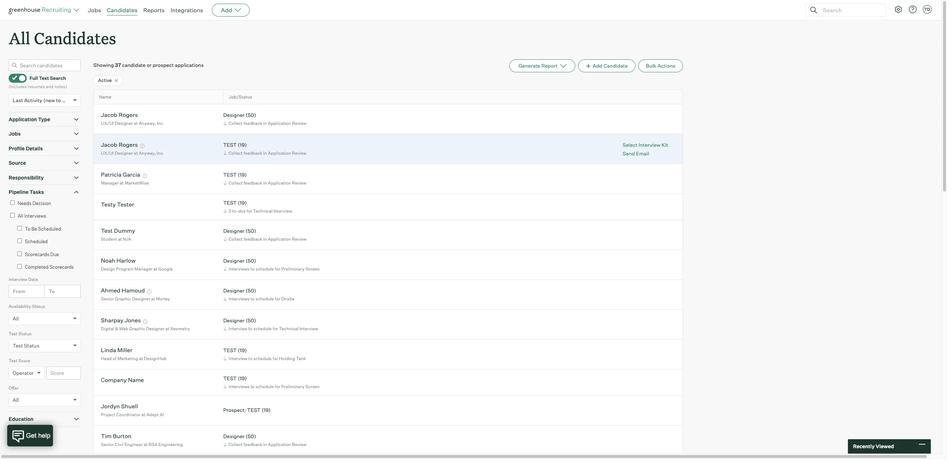 Task type: vqa. For each thing, say whether or not it's contained in the screenshot.


Task type: locate. For each thing, give the bounding box(es) containing it.
manager inside noah harlow design program manager at google
[[135, 267, 153, 272]]

test inside test (19) interview to schedule for holding tank
[[223, 348, 237, 354]]

1 vertical spatial inc.
[[157, 151, 164, 156]]

linda miller link
[[101, 347, 133, 356]]

activity
[[24, 97, 42, 103]]

all inside 'offer' element
[[13, 398, 19, 404]]

testy
[[101, 201, 116, 208]]

1 vertical spatial screen
[[306, 385, 320, 390]]

candidate
[[122, 62, 146, 68]]

2 jacob from the top
[[101, 141, 117, 149]]

notes)
[[54, 84, 67, 89]]

review for test dummy
[[292, 237, 307, 242]]

designhub
[[144, 356, 167, 362]]

collect for tim burton
[[229, 443, 243, 448]]

to for designer (50) interviews to schedule for onsite
[[251, 297, 255, 302]]

at inside test dummy student at n/a
[[118, 237, 122, 242]]

interviews inside designer (50) interviews to schedule for onsite
[[229, 297, 250, 302]]

schedule left the 'holding' in the bottom of the page
[[253, 356, 272, 362]]

status for all
[[32, 304, 45, 310]]

2 jacob rogers link from the top
[[101, 141, 138, 150]]

senior inside tim burton senior civil engineer at rsa engineering
[[101, 443, 114, 448]]

jacob up ux/ui designer at anyway, inc. at left top
[[101, 141, 117, 149]]

application for ux/ui designer at anyway, inc.
[[268, 121, 291, 126]]

schedule inside test (19) interview to schedule for holding tank
[[253, 356, 272, 362]]

3 in from the top
[[263, 181, 267, 186]]

(19) for collect feedback in application review
[[238, 172, 247, 178]]

collect feedback in application review link for burton
[[222, 442, 308, 449]]

2 designer (50) collect feedback in application review from the top
[[223, 228, 307, 242]]

(50) up interviews to schedule for onsite link
[[246, 288, 256, 294]]

1 in from the top
[[263, 121, 267, 126]]

at left xeometry
[[165, 327, 169, 332]]

ux/ui down jacob rogers
[[101, 151, 114, 156]]

schedule inside designer (50) interview to schedule for technical interview
[[253, 327, 272, 332]]

candidate reports are now available! apply filters and select "view in app" element
[[510, 60, 576, 73]]

for for test (19) interviews to schedule for preliminary screen
[[275, 385, 280, 390]]

0 vertical spatial jacob rogers link
[[101, 112, 138, 120]]

send
[[623, 150, 635, 157]]

rogers inside jacob rogers ux/ui designer at anyway, inc.
[[119, 112, 138, 119]]

2 vertical spatial designer (50) collect feedback in application review
[[223, 434, 307, 448]]

graphic down ahmed hamoud link
[[115, 297, 131, 302]]

sharpay jones has been in technical interview for more than 14 days image
[[142, 320, 149, 325]]

at left 'google'
[[154, 267, 157, 272]]

shuell
[[121, 403, 138, 411]]

1 vertical spatial name
[[128, 377, 144, 384]]

preliminary down the 'holding' in the bottom of the page
[[281, 385, 305, 390]]

1 horizontal spatial technical
[[279, 327, 299, 332]]

2 rogers from the top
[[119, 141, 138, 149]]

offer element
[[9, 385, 81, 412]]

preliminary inside designer (50) interviews to schedule for preliminary screen
[[281, 267, 305, 272]]

1 horizontal spatial jobs
[[88, 6, 101, 14]]

last activity (new to old)
[[13, 97, 71, 103]]

preliminary up onsite
[[281, 267, 305, 272]]

0 horizontal spatial scorecards
[[25, 252, 49, 258]]

for inside test (19) 3 to-dos for technical interview
[[247, 209, 252, 214]]

2 interviews to schedule for preliminary screen link from the top
[[222, 384, 322, 391]]

&
[[115, 327, 118, 332]]

(50) up interview to schedule for technical interview link
[[246, 318, 256, 324]]

1 vertical spatial senior
[[101, 443, 114, 448]]

4 collect from the top
[[229, 237, 243, 242]]

test for collect feedback in application review
[[223, 172, 237, 178]]

all down offer
[[13, 398, 19, 404]]

recently viewed
[[853, 444, 894, 450]]

(50) up designer (50) interviews to schedule for onsite
[[246, 258, 256, 264]]

for inside designer (50) interviews to schedule for onsite
[[275, 297, 280, 302]]

manager right program
[[135, 267, 153, 272]]

add
[[221, 6, 232, 14], [593, 63, 603, 69]]

1 horizontal spatial manager
[[135, 267, 153, 272]]

jacob rogers link
[[101, 112, 138, 120], [101, 141, 138, 150]]

collect feedback in application review link
[[222, 120, 308, 127], [222, 150, 308, 157], [222, 180, 308, 187], [222, 236, 308, 243], [222, 442, 308, 449]]

1 vertical spatial to
[[49, 289, 55, 295]]

1 interviews to schedule for preliminary screen link from the top
[[222, 266, 322, 273]]

to inside designer (50) interview to schedule for technical interview
[[248, 327, 253, 332]]

candidates down jobs link
[[34, 27, 116, 49]]

test inside test (19) interviews to schedule for preliminary screen
[[223, 376, 237, 382]]

(50) inside designer (50) interview to schedule for technical interview
[[246, 318, 256, 324]]

tasks
[[30, 189, 44, 195]]

viewed
[[876, 444, 894, 450]]

0 horizontal spatial manager
[[101, 181, 119, 186]]

3 collect feedback in application review link from the top
[[222, 180, 308, 187]]

(19) inside test (19) 3 to-dos for technical interview
[[238, 200, 247, 206]]

0 vertical spatial ux/ui
[[101, 121, 114, 126]]

scheduled down be
[[25, 239, 48, 245]]

3 collect from the top
[[229, 181, 243, 186]]

name
[[99, 94, 111, 100], [128, 377, 144, 384]]

screen inside test (19) interviews to schedule for preliminary screen
[[306, 385, 320, 390]]

designer (50) collect feedback in application review
[[223, 112, 307, 126], [223, 228, 307, 242], [223, 434, 307, 448]]

profile
[[9, 145, 25, 152]]

to inside test (19) interviews to schedule for preliminary screen
[[251, 385, 255, 390]]

manager down patricia
[[101, 181, 119, 186]]

(50) inside designer (50) interviews to schedule for preliminary screen
[[246, 258, 256, 264]]

last activity (new to old) option
[[13, 97, 71, 103]]

generate report
[[519, 63, 558, 69]]

status right the 'availability'
[[32, 304, 45, 310]]

37
[[115, 62, 121, 68]]

jobs up profile
[[9, 131, 21, 137]]

add inside add candidate link
[[593, 63, 603, 69]]

1 vertical spatial anyway,
[[139, 151, 156, 156]]

5 in from the top
[[263, 443, 267, 448]]

schedule inside designer (50) interviews to schedule for onsite
[[256, 297, 274, 302]]

anyway,
[[139, 121, 156, 126], [139, 151, 156, 156]]

screen inside designer (50) interviews to schedule for preliminary screen
[[306, 267, 320, 272]]

1 horizontal spatial add
[[593, 63, 603, 69]]

noah harlow link
[[101, 257, 136, 266]]

for
[[247, 209, 252, 214], [275, 267, 280, 272], [275, 297, 280, 302], [273, 327, 278, 332], [273, 356, 278, 362], [275, 385, 280, 390]]

to up designer (50) interview to schedule for technical interview
[[251, 297, 255, 302]]

(19) inside test (19) interviews to schedule for preliminary screen
[[238, 376, 247, 382]]

1 jacob from the top
[[101, 112, 117, 119]]

4 review from the top
[[292, 237, 307, 242]]

test inside test dummy student at n/a
[[101, 228, 113, 235]]

preliminary inside test (19) interviews to schedule for preliminary screen
[[281, 385, 305, 390]]

1 vertical spatial designer (50) collect feedback in application review
[[223, 228, 307, 242]]

1 vertical spatial test (19) collect feedback in application review
[[223, 172, 307, 186]]

review for tim burton
[[292, 443, 307, 448]]

for for designer (50) interview to schedule for technical interview
[[273, 327, 278, 332]]

interviews to schedule for preliminary screen link up designer (50) interviews to schedule for onsite
[[222, 266, 322, 273]]

4 (50) from the top
[[246, 288, 256, 294]]

preliminary for (19)
[[281, 385, 305, 390]]

for inside designer (50) interview to schedule for technical interview
[[273, 327, 278, 332]]

1 senior from the top
[[101, 297, 114, 302]]

2 (50) from the top
[[246, 228, 256, 234]]

0 vertical spatial screen
[[306, 267, 320, 272]]

test status down the 'availability'
[[9, 331, 32, 337]]

1 vertical spatial graphic
[[129, 327, 145, 332]]

0 vertical spatial test status
[[9, 331, 32, 337]]

1 feedback from the top
[[244, 121, 262, 126]]

1 vertical spatial interviews to schedule for preliminary screen link
[[222, 384, 322, 391]]

1 jacob rogers link from the top
[[101, 112, 138, 120]]

configure image
[[895, 5, 903, 14]]

to up prospect: test (19)
[[251, 385, 255, 390]]

at down 'patricia garcia' link
[[120, 181, 124, 186]]

testy tester link
[[101, 201, 134, 210]]

1 screen from the top
[[306, 267, 320, 272]]

schedule inside test (19) interviews to schedule for preliminary screen
[[256, 385, 274, 390]]

1 preliminary from the top
[[281, 267, 305, 272]]

score
[[18, 359, 30, 364]]

to up test (19) interviews to schedule for preliminary screen
[[248, 356, 253, 362]]

interviews inside test (19) interviews to schedule for preliminary screen
[[229, 385, 250, 390]]

1 horizontal spatial to
[[49, 289, 55, 295]]

1 (50) from the top
[[246, 112, 256, 118]]

2 anyway, from the top
[[139, 151, 156, 156]]

designer (50) collect feedback in application review down job/status
[[223, 112, 307, 126]]

td
[[925, 7, 931, 12]]

for inside designer (50) interviews to schedule for preliminary screen
[[275, 267, 280, 272]]

technical inside test (19) 3 to-dos for technical interview
[[253, 209, 273, 214]]

1 vertical spatial ux/ui
[[101, 151, 114, 156]]

0 vertical spatial to
[[25, 226, 30, 232]]

designer (50) collect feedback in application review for rogers
[[223, 112, 307, 126]]

5 review from the top
[[292, 443, 307, 448]]

0 vertical spatial interviews to schedule for preliminary screen link
[[222, 266, 322, 273]]

1 vertical spatial preliminary
[[281, 385, 305, 390]]

to
[[56, 97, 61, 103], [251, 267, 255, 272], [251, 297, 255, 302], [248, 327, 253, 332], [248, 356, 253, 362], [251, 385, 255, 390]]

be
[[31, 226, 37, 232]]

5 (50) from the top
[[246, 318, 256, 324]]

email
[[636, 150, 650, 157]]

(19) for interviews to schedule for preliminary screen
[[238, 376, 247, 382]]

schedule up test (19) interview to schedule for holding tank
[[253, 327, 272, 332]]

marketwise
[[125, 181, 149, 186]]

1 vertical spatial manager
[[135, 267, 153, 272]]

jacob
[[101, 112, 117, 119], [101, 141, 117, 149]]

status down availability status element
[[18, 331, 32, 337]]

jacob rogers
[[101, 141, 138, 149]]

senior down ahmed
[[101, 297, 114, 302]]

1 designer (50) collect feedback in application review from the top
[[223, 112, 307, 126]]

1 horizontal spatial scorecards
[[50, 265, 74, 270]]

all down the 'availability'
[[13, 316, 19, 322]]

status up the score
[[24, 343, 39, 349]]

1 vertical spatial status
[[18, 331, 32, 337]]

student
[[101, 237, 117, 242]]

(50) down job/status
[[246, 112, 256, 118]]

for left onsite
[[275, 297, 280, 302]]

jacob up jacob rogers
[[101, 112, 117, 119]]

to inside test (19) interview to schedule for holding tank
[[248, 356, 253, 362]]

0 vertical spatial manager
[[101, 181, 119, 186]]

onsite
[[281, 297, 295, 302]]

to inside designer (50) interviews to schedule for preliminary screen
[[251, 267, 255, 272]]

1 horizontal spatial name
[[128, 377, 144, 384]]

review
[[292, 121, 307, 126], [292, 151, 307, 156], [292, 181, 307, 186], [292, 237, 307, 242], [292, 443, 307, 448]]

designer (50) collect feedback in application review for burton
[[223, 434, 307, 448]]

screen
[[306, 267, 320, 272], [306, 385, 320, 390]]

test status element
[[9, 331, 81, 358]]

3 (50) from the top
[[246, 258, 256, 264]]

google
[[158, 267, 173, 272]]

schedule inside designer (50) interviews to schedule for preliminary screen
[[256, 267, 274, 272]]

jobs left candidates link at left
[[88, 6, 101, 14]]

at up jacob rogers
[[134, 121, 138, 126]]

name down the active
[[99, 94, 111, 100]]

schedule down interview to schedule for holding tank link
[[256, 385, 274, 390]]

0 vertical spatial preliminary
[[281, 267, 305, 272]]

at right marketing
[[139, 356, 143, 362]]

to down completed scorecards
[[49, 289, 55, 295]]

(50) down 3 to-dos for technical interview link
[[246, 228, 256, 234]]

4 in from the top
[[263, 237, 267, 242]]

0 vertical spatial add
[[221, 6, 232, 14]]

0 vertical spatial test (19) collect feedback in application review
[[223, 142, 307, 156]]

3 designer (50) collect feedback in application review from the top
[[223, 434, 307, 448]]

jacob rogers link up ux/ui designer at anyway, inc. at left top
[[101, 141, 138, 150]]

4 collect feedback in application review link from the top
[[222, 236, 308, 243]]

designer (50) interview to schedule for technical interview
[[223, 318, 318, 332]]

reset filters
[[19, 435, 48, 441]]

to for to
[[49, 289, 55, 295]]

0 vertical spatial technical
[[253, 209, 273, 214]]

for inside test (19) interview to schedule for holding tank
[[273, 356, 278, 362]]

ux/ui up jacob rogers
[[101, 121, 114, 126]]

5 collect from the top
[[229, 443, 243, 448]]

(19) for 3 to-dos for technical interview
[[238, 200, 247, 206]]

0 horizontal spatial name
[[99, 94, 111, 100]]

rogers up ux/ui designer at anyway, inc. at left top
[[119, 141, 138, 149]]

to up test (19) interview to schedule for holding tank
[[248, 327, 253, 332]]

add inside "add" "popup button"
[[221, 6, 232, 14]]

0 vertical spatial rogers
[[119, 112, 138, 119]]

at left n/a
[[118, 237, 122, 242]]

name right "company"
[[128, 377, 144, 384]]

1 vertical spatial jacob rogers link
[[101, 141, 138, 150]]

1 collect feedback in application review link from the top
[[222, 120, 308, 127]]

0 vertical spatial anyway,
[[139, 121, 156, 126]]

0 vertical spatial inc.
[[157, 121, 164, 126]]

6 (50) from the top
[[246, 434, 256, 440]]

technical right dos
[[253, 209, 273, 214]]

anyway, inside jacob rogers ux/ui designer at anyway, inc.
[[139, 121, 156, 126]]

operator
[[13, 370, 34, 377]]

scorecards down due
[[50, 265, 74, 270]]

test status
[[9, 331, 32, 337], [13, 343, 39, 349]]

to up designer (50) interviews to schedule for onsite
[[251, 267, 255, 272]]

5 feedback from the top
[[244, 443, 262, 448]]

schedule for designer (50) interview to schedule for technical interview
[[253, 327, 272, 332]]

for down the 'holding' in the bottom of the page
[[275, 385, 280, 390]]

generate report button
[[510, 60, 576, 73]]

candidates right jobs link
[[107, 6, 138, 14]]

schedule for test (19) interviews to schedule for preliminary screen
[[256, 385, 274, 390]]

(50) inside designer (50) interviews to schedule for onsite
[[246, 288, 256, 294]]

status for test status
[[18, 331, 32, 337]]

2 senior from the top
[[101, 443, 114, 448]]

0 horizontal spatial add
[[221, 6, 232, 14]]

1 ux/ui from the top
[[101, 121, 114, 126]]

2 ux/ui from the top
[[101, 151, 114, 156]]

ux/ui inside jacob rogers ux/ui designer at anyway, inc.
[[101, 121, 114, 126]]

to for designer (50) interviews to schedule for preliminary screen
[[251, 267, 255, 272]]

for up test (19) interview to schedule for holding tank
[[273, 327, 278, 332]]

of
[[113, 356, 117, 362]]

details
[[26, 145, 43, 152]]

collect for test dummy
[[229, 237, 243, 242]]

test dummy student at n/a
[[101, 228, 135, 242]]

senior down tim
[[101, 443, 114, 448]]

test status up the score
[[13, 343, 39, 349]]

test (19) interview to schedule for holding tank
[[223, 348, 306, 362]]

feedback for jacob rogers
[[244, 121, 262, 126]]

0 vertical spatial name
[[99, 94, 111, 100]]

(50) down prospect: test (19)
[[246, 434, 256, 440]]

test for interview to schedule for holding tank
[[223, 348, 237, 354]]

graphic down jones
[[129, 327, 145, 332]]

0 vertical spatial designer (50) collect feedback in application review
[[223, 112, 307, 126]]

at left adept
[[141, 413, 145, 418]]

designer (50) collect feedback in application review down 3 to-dos for technical interview link
[[223, 228, 307, 242]]

(new
[[43, 97, 55, 103]]

scorecards up completed
[[25, 252, 49, 258]]

4 feedback from the top
[[244, 237, 262, 242]]

0 vertical spatial jacob
[[101, 112, 117, 119]]

company
[[101, 377, 127, 384]]

jacob inside jacob rogers ux/ui designer at anyway, inc.
[[101, 112, 117, 119]]

1 vertical spatial jobs
[[9, 131, 21, 137]]

1 vertical spatial test status
[[13, 343, 39, 349]]

filters
[[34, 435, 48, 441]]

scorecards
[[25, 252, 49, 258], [50, 265, 74, 270]]

for for designer (50) interviews to schedule for preliminary screen
[[275, 267, 280, 272]]

interviews to schedule for preliminary screen link down interview to schedule for holding tank link
[[222, 384, 322, 391]]

for up designer (50) interviews to schedule for onsite
[[275, 267, 280, 272]]

full
[[30, 75, 38, 81]]

add candidate
[[593, 63, 628, 69]]

checkmark image
[[12, 75, 17, 80]]

0 horizontal spatial to
[[25, 226, 30, 232]]

showing 37 candidate or prospect applications
[[93, 62, 204, 68]]

2 preliminary from the top
[[281, 385, 305, 390]]

1 vertical spatial scheduled
[[25, 239, 48, 245]]

jacob rogers link up jacob rogers
[[101, 112, 138, 120]]

hamoud
[[122, 287, 145, 295]]

schedule up designer (50) interviews to schedule for onsite
[[256, 267, 274, 272]]

1 review from the top
[[292, 121, 307, 126]]

to left be
[[25, 226, 30, 232]]

for inside test (19) interviews to schedule for preliminary screen
[[275, 385, 280, 390]]

adept
[[146, 413, 159, 418]]

1 rogers from the top
[[119, 112, 138, 119]]

designer (50) collect feedback in application review for dummy
[[223, 228, 307, 242]]

preliminary
[[281, 267, 305, 272], [281, 385, 305, 390]]

reports
[[143, 6, 165, 14]]

test inside test (19) 3 to-dos for technical interview
[[223, 200, 237, 206]]

(19) for interview to schedule for holding tank
[[238, 348, 247, 354]]

interviews to schedule for preliminary screen link for (50)
[[222, 266, 322, 273]]

(19) inside test (19) interview to schedule for holding tank
[[238, 348, 247, 354]]

to inside designer (50) interviews to schedule for onsite
[[251, 297, 255, 302]]

td button
[[922, 4, 933, 15]]

in for dummy
[[263, 237, 267, 242]]

technical down onsite
[[279, 327, 299, 332]]

designer (50) collect feedback in application review down prospect: test (19)
[[223, 434, 307, 448]]

status inside availability status element
[[32, 304, 45, 310]]

availability
[[9, 304, 31, 310]]

ahmed
[[101, 287, 120, 295]]

send email link
[[623, 150, 669, 157]]

jacob for jacob rogers ux/ui designer at anyway, inc.
[[101, 112, 117, 119]]

technical
[[253, 209, 273, 214], [279, 327, 299, 332]]

scheduled
[[38, 226, 61, 232], [25, 239, 48, 245]]

technical inside designer (50) interview to schedule for technical interview
[[279, 327, 299, 332]]

1 vertical spatial scorecards
[[50, 265, 74, 270]]

schedule
[[256, 267, 274, 272], [256, 297, 274, 302], [253, 327, 272, 332], [253, 356, 272, 362], [256, 385, 274, 390]]

in
[[263, 121, 267, 126], [263, 151, 267, 156], [263, 181, 267, 186], [263, 237, 267, 242], [263, 443, 267, 448]]

1 inc. from the top
[[157, 121, 164, 126]]

schedule left onsite
[[256, 297, 274, 302]]

patricia garcia has been in application review for more than 5 days image
[[142, 174, 148, 179]]

for right dos
[[247, 209, 252, 214]]

to for to be scheduled
[[25, 226, 30, 232]]

jobs
[[88, 6, 101, 14], [9, 131, 21, 137]]

interview inside test (19) 3 to-dos for technical interview
[[274, 209, 292, 214]]

1 vertical spatial technical
[[279, 327, 299, 332]]

1 anyway, from the top
[[139, 121, 156, 126]]

2 screen from the top
[[306, 385, 320, 390]]

Search text field
[[821, 5, 880, 15]]

from
[[13, 289, 25, 295]]

1 vertical spatial jacob
[[101, 141, 117, 149]]

interview
[[639, 142, 661, 148], [274, 209, 292, 214], [9, 277, 27, 282], [229, 327, 247, 332], [300, 327, 318, 332], [229, 356, 247, 362]]

1 vertical spatial add
[[593, 63, 603, 69]]

0 vertical spatial senior
[[101, 297, 114, 302]]

for left the 'holding' in the bottom of the page
[[273, 356, 278, 362]]

1 collect from the top
[[229, 121, 243, 126]]

0 vertical spatial scheduled
[[38, 226, 61, 232]]

test (19) collect feedback in application review
[[223, 142, 307, 156], [223, 172, 307, 186]]

xeometry
[[170, 327, 190, 332]]

interview to schedule for technical interview link
[[222, 326, 320, 333]]

preliminary for (50)
[[281, 267, 305, 272]]

scheduled right be
[[38, 226, 61, 232]]

for for test (19) 3 to-dos for technical interview
[[247, 209, 252, 214]]

at left rsa
[[144, 443, 148, 448]]

interviews to schedule for preliminary screen link
[[222, 266, 322, 273], [222, 384, 322, 391]]

jacob rogers has been in application review for more than 5 days image
[[139, 144, 146, 149]]

0 vertical spatial status
[[32, 304, 45, 310]]

anyway, down jacob rogers has been in application review for more than 5 days image
[[139, 151, 156, 156]]

5 collect feedback in application review link from the top
[[222, 442, 308, 449]]

rogers up jacob rogers
[[119, 112, 138, 119]]

0 horizontal spatial jobs
[[9, 131, 21, 137]]

actions
[[658, 63, 676, 69]]

anyway, up jacob rogers has been in application review for more than 5 days image
[[139, 121, 156, 126]]

interviews inside designer (50) interviews to schedule for preliminary screen
[[229, 267, 250, 272]]

to for designer (50) interview to schedule for technical interview
[[248, 327, 253, 332]]

scorecards due
[[25, 252, 59, 258]]

inc.
[[157, 121, 164, 126], [157, 151, 164, 156]]

to left old)
[[56, 97, 61, 103]]

application
[[9, 116, 37, 122], [268, 121, 291, 126], [268, 151, 291, 156], [268, 181, 291, 186], [268, 237, 291, 242], [268, 443, 291, 448]]

0 horizontal spatial technical
[[253, 209, 273, 214]]

1 vertical spatial rogers
[[119, 141, 138, 149]]



Task type: describe. For each thing, give the bounding box(es) containing it.
due
[[50, 252, 59, 258]]

garcia
[[123, 171, 140, 179]]

applications
[[175, 62, 204, 68]]

greenhouse recruiting image
[[9, 6, 74, 14]]

type
[[38, 116, 50, 122]]

at inside linda miller head of marketing at designhub
[[139, 356, 143, 362]]

to for test (19) interview to schedule for holding tank
[[248, 356, 253, 362]]

collect feedback in application review link for rogers
[[222, 120, 308, 127]]

review for jacob rogers
[[292, 121, 307, 126]]

prospect:
[[223, 408, 246, 414]]

jobs link
[[88, 6, 101, 14]]

2 feedback from the top
[[244, 151, 262, 156]]

interviews to schedule for onsite link
[[222, 296, 296, 303]]

tim burton senior civil engineer at rsa engineering
[[101, 433, 183, 448]]

jacob rogers ux/ui designer at anyway, inc.
[[101, 112, 164, 126]]

needs decision
[[18, 201, 51, 206]]

prospect: test (19)
[[223, 408, 271, 414]]

jacob for jacob rogers
[[101, 141, 117, 149]]

at inside jordyn shuell project coordinator at adept ai
[[141, 413, 145, 418]]

application for manager at marketwise
[[268, 181, 291, 186]]

tim burton link
[[101, 433, 131, 442]]

interview date
[[9, 277, 38, 282]]

to for last activity (new to old)
[[56, 97, 61, 103]]

Needs Decision checkbox
[[10, 201, 15, 205]]

all down greenhouse recruiting image
[[9, 27, 30, 49]]

and
[[46, 84, 53, 89]]

3 to-dos for technical interview link
[[222, 208, 294, 215]]

designer inside designer (50) interview to schedule for technical interview
[[223, 318, 245, 324]]

linda miller head of marketing at designhub
[[101, 347, 167, 362]]

feedback for test dummy
[[244, 237, 262, 242]]

2 vertical spatial status
[[24, 343, 39, 349]]

1 vertical spatial candidates
[[34, 27, 116, 49]]

schedule for designer (50) interviews to schedule for onsite
[[256, 297, 274, 302]]

(50) for tim burton
[[246, 434, 256, 440]]

technical for (19)
[[253, 209, 273, 214]]

last
[[13, 97, 23, 103]]

select
[[623, 142, 638, 148]]

2 test (19) collect feedback in application review from the top
[[223, 172, 307, 186]]

tester
[[117, 201, 134, 208]]

add for add
[[221, 6, 232, 14]]

select interview kit link
[[623, 142, 669, 149]]

for for designer (50) interviews to schedule for onsite
[[275, 297, 280, 302]]

select interview kit send email
[[623, 142, 669, 157]]

source
[[9, 160, 26, 166]]

at down ahmed hamoud has been in onsite for more than 21 days image
[[151, 297, 155, 302]]

dos
[[238, 209, 246, 214]]

application for senior civil engineer at rsa engineering
[[268, 443, 291, 448]]

collect feedback in application review link for dummy
[[222, 236, 308, 243]]

reports link
[[143, 6, 165, 14]]

testy tester
[[101, 201, 134, 208]]

at down jacob rogers
[[134, 151, 138, 156]]

interview inside select interview kit send email
[[639, 142, 661, 148]]

recently
[[853, 444, 875, 450]]

head
[[101, 356, 112, 362]]

3 review from the top
[[292, 181, 307, 186]]

2 collect from the top
[[229, 151, 243, 156]]

add button
[[212, 4, 250, 17]]

(50) for noah harlow
[[246, 258, 256, 264]]

rogers for jacob rogers ux/ui designer at anyway, inc.
[[119, 112, 138, 119]]

technical for (50)
[[279, 327, 299, 332]]

company name link
[[101, 377, 144, 385]]

manager at marketwise
[[101, 181, 149, 186]]

application for student at n/a
[[268, 237, 291, 242]]

0 vertical spatial candidates
[[107, 6, 138, 14]]

in for rogers
[[263, 121, 267, 126]]

old)
[[62, 97, 71, 103]]

profile details
[[9, 145, 43, 152]]

pipeline tasks
[[9, 189, 44, 195]]

to for test (19) interviews to schedule for preliminary screen
[[251, 385, 255, 390]]

rsa
[[149, 443, 158, 448]]

reset
[[19, 435, 33, 441]]

3 feedback from the top
[[244, 181, 262, 186]]

integrations link
[[171, 6, 203, 14]]

designer (50) interviews to schedule for onsite
[[223, 288, 295, 302]]

n/a
[[123, 237, 131, 242]]

collect for jacob rogers
[[229, 121, 243, 126]]

search
[[50, 75, 66, 81]]

interview to schedule for holding tank link
[[222, 356, 308, 363]]

engineer
[[125, 443, 143, 448]]

Score number field
[[46, 367, 81, 380]]

Scheduled checkbox
[[17, 239, 22, 244]]

Completed Scorecards checkbox
[[17, 265, 22, 269]]

engineering
[[159, 443, 183, 448]]

test dummy link
[[101, 228, 135, 236]]

education
[[9, 417, 34, 423]]

test score
[[9, 359, 30, 364]]

full text search (includes resumes and notes)
[[9, 75, 67, 89]]

miller
[[117, 347, 133, 354]]

job/status
[[229, 94, 252, 100]]

designer inside designer (50) interviews to schedule for onsite
[[223, 288, 245, 294]]

jordyn shuell project coordinator at adept ai
[[101, 403, 164, 418]]

designer inside jacob rogers ux/ui designer at anyway, inc.
[[115, 121, 133, 126]]

morley
[[156, 297, 170, 302]]

add for add candidate
[[593, 63, 603, 69]]

Scorecards Due checkbox
[[17, 252, 22, 256]]

(includes
[[9, 84, 27, 89]]

jordyn
[[101, 403, 120, 411]]

at inside noah harlow design program manager at google
[[154, 267, 157, 272]]

ahmed hamoud has been in onsite for more than 21 days image
[[146, 290, 153, 295]]

integrations
[[171, 6, 203, 14]]

0 vertical spatial scorecards
[[25, 252, 49, 258]]

0 vertical spatial graphic
[[115, 297, 131, 302]]

all right all interviews checkbox
[[18, 213, 23, 219]]

availability status element
[[9, 304, 81, 331]]

candidates link
[[107, 6, 138, 14]]

ux/ui designer at anyway, inc.
[[101, 151, 164, 156]]

bulk actions
[[646, 63, 676, 69]]

patricia garcia link
[[101, 171, 140, 180]]

linda
[[101, 347, 116, 354]]

screen for (50)
[[306, 267, 320, 272]]

test for interviews to schedule for preliminary screen
[[223, 376, 237, 382]]

patricia garcia
[[101, 171, 140, 179]]

sharpay
[[101, 317, 123, 325]]

schedule for test (19) interview to schedule for holding tank
[[253, 356, 272, 362]]

interviews to schedule for preliminary screen link for (19)
[[222, 384, 322, 391]]

(50) for test dummy
[[246, 228, 256, 234]]

candidate
[[604, 63, 628, 69]]

All Interviews checkbox
[[10, 213, 15, 218]]

all inside availability status element
[[13, 316, 19, 322]]

2 collect feedback in application review link from the top
[[222, 150, 308, 157]]

1 test (19) collect feedback in application review from the top
[[223, 142, 307, 156]]

To Be Scheduled checkbox
[[17, 226, 22, 231]]

in for burton
[[263, 443, 267, 448]]

2 review from the top
[[292, 151, 307, 156]]

designer inside designer (50) interviews to schedule for preliminary screen
[[223, 258, 245, 264]]

feedback for tim burton
[[244, 443, 262, 448]]

bulk actions link
[[639, 60, 683, 73]]

inc. inside jacob rogers ux/ui designer at anyway, inc.
[[157, 121, 164, 126]]

at inside jacob rogers ux/ui designer at anyway, inc.
[[134, 121, 138, 126]]

0 vertical spatial jobs
[[88, 6, 101, 14]]

digital
[[101, 327, 114, 332]]

responsibility
[[9, 175, 44, 181]]

interviews for designer (50) interviews to schedule for preliminary screen
[[229, 267, 250, 272]]

(50) for jacob rogers
[[246, 112, 256, 118]]

for for test (19) interview to schedule for holding tank
[[273, 356, 278, 362]]

test (19) 3 to-dos for technical interview
[[223, 200, 292, 214]]

interviews for test (19) interviews to schedule for preliminary screen
[[229, 385, 250, 390]]

test for 3 to-dos for technical interview
[[223, 200, 237, 206]]

2 inc. from the top
[[157, 151, 164, 156]]

test (19) interviews to schedule for preliminary screen
[[223, 376, 320, 390]]

td button
[[923, 5, 932, 14]]

web
[[119, 327, 128, 332]]

patricia
[[101, 171, 122, 179]]

Search candidates field
[[9, 60, 81, 71]]

schedule for designer (50) interviews to schedule for preliminary screen
[[256, 267, 274, 272]]

rogers for jacob rogers
[[119, 141, 138, 149]]

pipeline
[[9, 189, 28, 195]]

interview inside test (19) interview to schedule for holding tank
[[229, 356, 247, 362]]

tank
[[296, 356, 306, 362]]

to be scheduled
[[25, 226, 61, 232]]

at inside tim burton senior civil engineer at rsa engineering
[[144, 443, 148, 448]]

program
[[116, 267, 134, 272]]

3
[[229, 209, 231, 214]]

reset filters button
[[9, 431, 52, 444]]

availability status
[[9, 304, 45, 310]]

interviews for designer (50) interviews to schedule for onsite
[[229, 297, 250, 302]]

screen for (19)
[[306, 385, 320, 390]]

holding
[[279, 356, 295, 362]]

needs
[[18, 201, 31, 206]]

2 in from the top
[[263, 151, 267, 156]]



